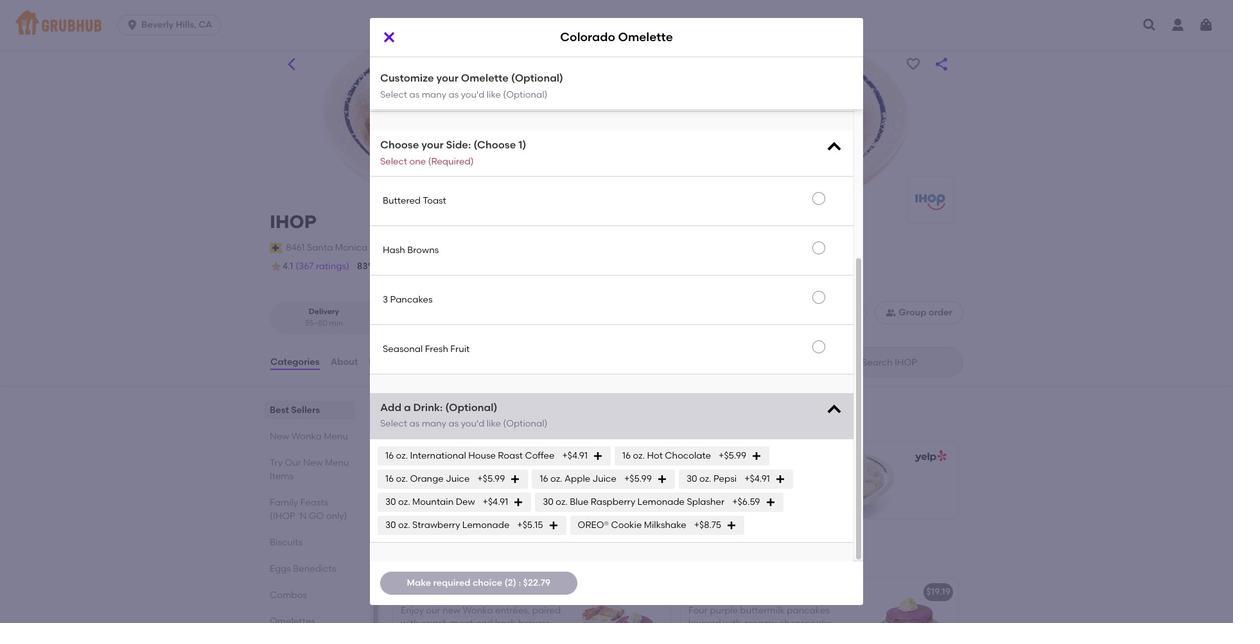 Task type: describe. For each thing, give the bounding box(es) containing it.
search icon image
[[842, 355, 857, 370]]

family feasts (ihop 'n go only)
[[270, 497, 347, 522]]

0 vertical spatial new wonka menu
[[270, 431, 348, 442]]

8461 santa monica blvd
[[286, 242, 388, 253]]

sirloin steak tips $24.59
[[691, 477, 766, 503]]

sour
[[531, 42, 551, 53]]

hot
[[647, 450, 663, 461]]

no for no onions
[[508, 66, 520, 76]]

2 min from the left
[[456, 319, 470, 328]]

0 vertical spatial wonka
[[292, 431, 322, 442]]

16 for 16 oz. apple juice
[[540, 473, 549, 484]]

4.1
[[283, 261, 293, 272]]

add for a
[[380, 402, 402, 414]]

apple
[[565, 473, 591, 484]]

+$1.55
[[591, 42, 618, 53]]

svg image for +$8.75
[[727, 520, 737, 531]]

shredded
[[400, 89, 443, 100]]

:
[[519, 578, 521, 589]]

30 for 30 oz. blue raspberry lemonade splasher
[[543, 497, 554, 507]]

juice for 16 oz. apple juice
[[593, 473, 617, 484]]

your for side:
[[422, 139, 444, 151]]

1 you'd from the top
[[461, 11, 485, 22]]

(optional) down sour on the top
[[511, 72, 564, 84]]

four
[[689, 605, 708, 616]]

group order button
[[875, 302, 964, 325]]

yelp image for sirloin steak tips
[[913, 451, 947, 463]]

buttered
[[383, 195, 421, 206]]

entrées,
[[495, 605, 530, 616]]

order
[[929, 307, 953, 318]]

add for sour
[[511, 42, 529, 53]]

delivery
[[309, 307, 339, 316]]

switch location button
[[394, 241, 462, 255]]

like for omelette
[[487, 89, 501, 100]]

1 horizontal spatial combos
[[441, 587, 478, 598]]

tips
[[748, 477, 766, 488]]

best for best sellers most ordered on grubhub
[[391, 402, 420, 418]]

oz. for strawberry
[[398, 520, 410, 531]]

like for drink:
[[487, 419, 501, 430]]

hash
[[495, 618, 516, 623]]

colorado for colorado omelette
[[561, 30, 616, 45]]

peppers
[[429, 66, 465, 76]]

people icon image
[[886, 308, 897, 318]]

best for best sellers
[[270, 405, 289, 416]]

group
[[899, 307, 927, 318]]

eggs benedicts
[[270, 564, 336, 575]]

make required choice (2) : $22.79
[[407, 578, 551, 589]]

16 oz. international house roast coffee
[[386, 450, 555, 461]]

wonka's combos
[[401, 587, 478, 598]]

share icon image
[[934, 57, 950, 72]]

add a drink: (optional) select as many as you'd like (optional)
[[380, 402, 548, 430]]

group order
[[899, 307, 953, 318]]

1 vertical spatial lemonade
[[463, 520, 510, 531]]

colorado for colorado omelette $22.79 +
[[403, 477, 445, 488]]

schedule button
[[792, 302, 868, 325]]

enjoy our new wonka entrées, paired with eggs*, meat and hash browns.
[[401, 605, 561, 623]]

1 horizontal spatial +
[[660, 587, 665, 598]]

choose your side:  (choose 1) select one (required)
[[380, 139, 527, 167]]

creamy
[[744, 618, 777, 623]]

omelette for colorado omelette $22.79 +
[[447, 477, 488, 488]]

(optional) up grubhub
[[445, 402, 498, 414]]

meat
[[450, 618, 474, 623]]

8461 santa monica blvd button
[[285, 241, 389, 255]]

16 for 16 oz. international house roast coffee
[[386, 450, 394, 461]]

30 oz. blue raspberry lemonade splasher
[[543, 497, 725, 507]]

customize your omelette (optional) select as many as you'd like (optional)
[[380, 72, 564, 100]]

seasonal fresh fruit button
[[370, 325, 854, 374]]

customize
[[380, 72, 434, 84]]

oz. for blue
[[556, 497, 568, 507]]

onions
[[522, 66, 553, 76]]

wonka's for four
[[689, 587, 726, 598]]

reviews button
[[368, 339, 405, 386]]

1 vertical spatial wonka
[[425, 548, 472, 564]]

0 horizontal spatial combos
[[270, 590, 307, 601]]

about
[[331, 357, 358, 368]]

on
[[451, 420, 462, 431]]

+$4.91 for 16 oz. international house roast coffee
[[563, 450, 588, 461]]

cookie
[[611, 520, 642, 531]]

menu inside 'try our new menu items'
[[325, 458, 349, 469]]

wonka's for enjoy
[[401, 587, 438, 598]]

colorado omelette
[[561, 30, 673, 45]]

3 pancakes button
[[370, 276, 854, 324]]

ratings)
[[316, 261, 349, 272]]

side:
[[446, 139, 471, 151]]

beverly hills, ca button
[[118, 15, 226, 35]]

schedule
[[816, 307, 857, 318]]

16 oz. orange juice
[[386, 473, 470, 484]]

oz. for international
[[396, 450, 408, 461]]

our
[[426, 605, 441, 616]]

no for no shredded beef
[[386, 89, 398, 100]]

strawberry
[[413, 520, 460, 531]]

new inside 'try our new menu items'
[[303, 458, 323, 469]]

0 horizontal spatial new
[[270, 431, 289, 442]]

select inside add a drink: (optional) select as many as you'd like (optional)
[[380, 419, 408, 430]]

and
[[476, 618, 493, 623]]

benedicts
[[293, 564, 336, 575]]

3 pancakes
[[383, 294, 433, 305]]

30 for 30 oz. pepsi
[[687, 473, 698, 484]]

save this restaurant image
[[906, 57, 922, 72]]

+$5.99 for 16 oz. apple juice
[[625, 473, 652, 484]]

you'd for drink:
[[461, 419, 485, 430]]

0 vertical spatial menu
[[324, 431, 348, 442]]

best sellers
[[270, 405, 320, 416]]

sirloin
[[691, 477, 718, 488]]

try our new menu items
[[270, 458, 349, 482]]

toast
[[423, 195, 447, 206]]

oz. for apple
[[551, 473, 563, 484]]

omelette inside the customize your omelette (optional) select as many as you'd like (optional)
[[461, 72, 509, 84]]

+$5.99 for 16 oz. orange juice
[[478, 473, 505, 484]]

as up add avocado
[[410, 11, 420, 22]]

(367
[[296, 261, 314, 272]]

30 oz. mountain dew
[[386, 497, 475, 507]]

seasonal fresh fruit
[[383, 344, 470, 355]]

sellers for best sellers most ordered on grubhub
[[424, 402, 468, 418]]

save this restaurant button
[[902, 53, 925, 76]]

pancakes inside button
[[390, 294, 433, 305]]

83
[[357, 261, 368, 272]]

1 horizontal spatial new wonka menu
[[391, 548, 512, 564]]

eggs*,
[[421, 618, 448, 623]]

(required)
[[428, 156, 474, 167]]

as up peppers
[[449, 11, 459, 22]]

wonka's combos image
[[575, 579, 671, 623]]

oz. for pepsi
[[700, 473, 712, 484]]

steak
[[720, 477, 746, 488]]

16 for 16 oz. orange juice
[[386, 473, 394, 484]]

Search IHOP search field
[[861, 357, 959, 369]]

2.2
[[402, 319, 413, 328]]

sellers for best sellers
[[291, 405, 320, 416]]

raspberry
[[591, 497, 636, 507]]

16 for 16 oz. hot chocolate
[[623, 450, 631, 461]]

four purple buttermilk pancakes layered with creamy cheesecak
[[689, 605, 847, 623]]

dew
[[456, 497, 475, 507]]

no for no green peppers
[[386, 66, 398, 76]]

santa
[[307, 242, 333, 253]]

house
[[469, 450, 496, 461]]

as down peppers
[[449, 89, 459, 100]]



Task type: locate. For each thing, give the bounding box(es) containing it.
select down customize
[[380, 89, 408, 100]]

with inside enjoy our new wonka entrées, paired with eggs*, meat and hash browns.
[[401, 618, 419, 623]]

lemonade down dew
[[463, 520, 510, 531]]

1 horizontal spatial min
[[456, 319, 470, 328]]

items
[[270, 471, 294, 482]]

add up green
[[386, 42, 404, 53]]

omelette up dew
[[447, 477, 488, 488]]

10–20
[[433, 319, 454, 328]]

30 left strawberry
[[386, 520, 396, 531]]

many inside add a drink: (optional) select as many as you'd like (optional)
[[422, 419, 447, 430]]

30 for 30 oz. mountain dew
[[386, 497, 396, 507]]

0 vertical spatial your
[[437, 72, 459, 84]]

2 wonka's from the left
[[689, 587, 726, 598]]

no down customize
[[386, 89, 398, 100]]

sellers
[[424, 402, 468, 418], [291, 405, 320, 416]]

new
[[270, 431, 289, 442], [303, 458, 323, 469], [391, 548, 421, 564]]

2 horizontal spatial new
[[391, 548, 421, 564]]

(optional) up sour on the top
[[503, 11, 548, 22]]

30 oz. pepsi
[[687, 473, 737, 484]]

many down no green peppers at the top
[[422, 89, 447, 100]]

lemonade up milkshake
[[638, 497, 685, 507]]

select down a
[[380, 419, 408, 430]]

oz. left orange on the bottom left of the page
[[396, 473, 408, 484]]

oz. for hot
[[633, 450, 645, 461]]

our
[[285, 458, 301, 469]]

wonka up required
[[425, 548, 472, 564]]

you'd down peppers
[[461, 89, 485, 100]]

select
[[380, 11, 408, 22], [380, 89, 408, 100], [380, 156, 408, 167], [380, 419, 408, 430]]

oz. down most
[[396, 450, 408, 461]]

svg image
[[1143, 17, 1158, 33], [1199, 17, 1215, 33], [623, 43, 633, 53], [549, 520, 559, 531], [727, 520, 737, 531]]

with inside the four purple buttermilk pancakes layered with creamy cheesecak
[[724, 618, 742, 623]]

16 down coffee
[[540, 473, 549, 484]]

30 up "+$5.15"
[[543, 497, 554, 507]]

pancakes up 2.2
[[390, 294, 433, 305]]

$22.79 inside colorado omelette $22.79 +
[[403, 492, 430, 503]]

1 like from the top
[[487, 11, 501, 22]]

star icon image
[[270, 260, 283, 273]]

0 vertical spatial new
[[270, 431, 289, 442]]

main navigation navigation
[[0, 0, 1234, 50]]

purple
[[770, 587, 799, 598]]

1 vertical spatial omelette
[[461, 72, 509, 84]]

menu up 'try our new menu items'
[[324, 431, 348, 442]]

monica
[[335, 242, 368, 253]]

international
[[410, 450, 466, 461]]

omelette for colorado omelette
[[619, 30, 673, 45]]

1 min from the left
[[329, 319, 343, 328]]

0 horizontal spatial wonka's
[[401, 587, 438, 598]]

0 horizontal spatial sellers
[[291, 405, 320, 416]]

(choose
[[474, 139, 516, 151]]

1 vertical spatial new wonka menu
[[391, 548, 512, 564]]

0 horizontal spatial $22.79
[[403, 492, 430, 503]]

best inside the best sellers most ordered on grubhub
[[391, 402, 420, 418]]

2 vertical spatial wonka
[[463, 605, 493, 616]]

select up add avocado
[[380, 11, 408, 22]]

many for your
[[422, 89, 447, 100]]

wonka up and
[[463, 605, 493, 616]]

30 up $24.59
[[687, 473, 698, 484]]

1 horizontal spatial $22.79
[[523, 578, 551, 589]]

0 horizontal spatial colorado
[[403, 477, 445, 488]]

1 vertical spatial your
[[422, 139, 444, 151]]

many down drink:
[[422, 419, 447, 430]]

2 vertical spatial many
[[422, 419, 447, 430]]

many inside the customize your omelette (optional) select as many as you'd like (optional)
[[422, 89, 447, 100]]

combos up new
[[441, 587, 478, 598]]

0 vertical spatial colorado
[[561, 30, 616, 45]]

30 for 30 oz. strawberry lemonade
[[386, 520, 396, 531]]

new wonka menu up required
[[391, 548, 512, 564]]

required
[[433, 578, 471, 589]]

oz. left apple
[[551, 473, 563, 484]]

juice up raspberry
[[593, 473, 617, 484]]

min right 10–20
[[456, 319, 470, 328]]

2 vertical spatial menu
[[475, 548, 512, 564]]

0 vertical spatial lemonade
[[638, 497, 685, 507]]

best down categories button
[[270, 405, 289, 416]]

wonka inside enjoy our new wonka entrées, paired with eggs*, meat and hash browns.
[[463, 605, 493, 616]]

1 horizontal spatial juice
[[593, 473, 617, 484]]

you'd up peppers
[[461, 11, 485, 22]]

+$5.99 for 16 oz. hot chocolate
[[719, 450, 747, 461]]

wonka down best sellers
[[292, 431, 322, 442]]

min down the delivery
[[329, 319, 343, 328]]

oz. for mountain
[[398, 497, 410, 507]]

2 juice from the left
[[593, 473, 617, 484]]

your up beef in the top of the page
[[437, 72, 459, 84]]

svg image
[[126, 19, 139, 31], [382, 30, 397, 45], [478, 66, 488, 77], [478, 89, 488, 100], [826, 138, 844, 156], [826, 401, 844, 419], [593, 451, 603, 461], [752, 451, 762, 461], [511, 474, 521, 484], [657, 474, 668, 484], [776, 474, 786, 484], [514, 497, 524, 508], [766, 497, 776, 508]]

option group
[[270, 302, 490, 334]]

2 vertical spatial omelette
[[447, 477, 488, 488]]

one
[[410, 156, 426, 167]]

+$4.91 up +$6.59
[[745, 473, 770, 484]]

your up one
[[422, 139, 444, 151]]

many for a
[[422, 419, 447, 430]]

oz. left hot
[[633, 450, 645, 461]]

as down customize
[[410, 89, 420, 100]]

you'd for omelette
[[461, 89, 485, 100]]

2 you'd from the top
[[461, 89, 485, 100]]

1 vertical spatial menu
[[325, 458, 349, 469]]

1 horizontal spatial colorado
[[561, 30, 616, 45]]

ordered
[[414, 420, 449, 431]]

you'd inside add a drink: (optional) select as many as you'd like (optional)
[[461, 419, 485, 430]]

1 wonka's from the left
[[401, 587, 438, 598]]

oz. for orange
[[396, 473, 408, 484]]

mi
[[416, 319, 425, 328]]

+$6.59
[[733, 497, 761, 507]]

0 horizontal spatial juice
[[446, 473, 470, 484]]

like inside the customize your omelette (optional) select as many as you'd like (optional)
[[487, 89, 501, 100]]

1 vertical spatial like
[[487, 89, 501, 100]]

+$5.99 down house
[[478, 473, 505, 484]]

omelette up beef in the top of the page
[[461, 72, 509, 84]]

omelette inside colorado omelette $22.79 +
[[447, 477, 488, 488]]

1 horizontal spatial new
[[303, 458, 323, 469]]

1 vertical spatial new
[[303, 458, 323, 469]]

combos down eggs
[[270, 590, 307, 601]]

0 vertical spatial +
[[430, 492, 436, 503]]

2 yelp image from the left
[[913, 451, 947, 463]]

add for avocado
[[386, 42, 404, 53]]

30 left mountain
[[386, 497, 396, 507]]

layered
[[689, 618, 722, 623]]

1 horizontal spatial +$4.91
[[563, 450, 588, 461]]

menu right our
[[325, 458, 349, 469]]

biscuits
[[270, 537, 303, 548]]

sellers inside the best sellers most ordered on grubhub
[[424, 402, 468, 418]]

green
[[400, 66, 427, 76]]

1 horizontal spatial yelp image
[[913, 451, 947, 463]]

0 horizontal spatial best
[[270, 405, 289, 416]]

add inside add a drink: (optional) select as many as you'd like (optional)
[[380, 402, 402, 414]]

1 horizontal spatial $19.19
[[927, 587, 951, 598]]

2 with from the left
[[724, 618, 742, 623]]

0 vertical spatial like
[[487, 11, 501, 22]]

2 horizontal spatial +$4.91
[[745, 473, 770, 484]]

add sour cream
[[511, 42, 584, 53]]

beef
[[445, 89, 465, 100]]

+$5.99 up 30 oz. blue raspberry lemonade splasher
[[625, 473, 652, 484]]

0 horizontal spatial yelp image
[[625, 451, 659, 463]]

no shredded beef
[[386, 89, 465, 100]]

1 select from the top
[[380, 11, 408, 22]]

add avocado
[[386, 42, 445, 53]]

0 horizontal spatial min
[[329, 319, 343, 328]]

2 vertical spatial new
[[391, 548, 421, 564]]

1 horizontal spatial lemonade
[[638, 497, 685, 507]]

roast
[[498, 450, 523, 461]]

your inside the customize your omelette (optional) select as many as you'd like (optional)
[[437, 72, 459, 84]]

(optional) down "no onions"
[[503, 89, 548, 100]]

menu
[[324, 431, 348, 442], [325, 458, 349, 469], [475, 548, 512, 564]]

1 vertical spatial pancakes
[[801, 587, 844, 598]]

16 left hot
[[623, 450, 631, 461]]

select down choose
[[380, 156, 408, 167]]

1 vertical spatial many
[[422, 89, 447, 100]]

browns
[[408, 245, 439, 256]]

2 vertical spatial like
[[487, 419, 501, 430]]

0 horizontal spatial lemonade
[[463, 520, 510, 531]]

3 many from the top
[[422, 419, 447, 430]]

many up avocado
[[422, 11, 447, 22]]

(optional) up coffee
[[503, 419, 548, 430]]

about button
[[330, 339, 359, 386]]

oz. left blue
[[556, 497, 568, 507]]

as down a
[[410, 419, 420, 430]]

hills,
[[176, 19, 197, 30]]

sellers down categories button
[[291, 405, 320, 416]]

1 $19.19 from the left
[[636, 587, 660, 598]]

buttermilk
[[741, 605, 785, 616]]

+$5.99 up pepsi
[[719, 450, 747, 461]]

colorado inside colorado omelette $22.79 +
[[403, 477, 445, 488]]

best up most
[[391, 402, 420, 418]]

0 horizontal spatial new wonka menu
[[270, 431, 348, 442]]

with
[[401, 618, 419, 623], [724, 618, 742, 623]]

no left green
[[386, 66, 398, 76]]

1 with from the left
[[401, 618, 419, 623]]

with down enjoy
[[401, 618, 419, 623]]

new right our
[[303, 458, 323, 469]]

best
[[391, 402, 420, 418], [270, 405, 289, 416]]

0 vertical spatial $22.79
[[403, 492, 430, 503]]

best sellers most ordered on grubhub
[[391, 402, 503, 431]]

1 horizontal spatial with
[[724, 618, 742, 623]]

like inside add a drink: (optional) select as many as you'd like (optional)
[[487, 419, 501, 430]]

2 vertical spatial you'd
[[461, 419, 485, 430]]

choice
[[473, 578, 503, 589]]

option group containing delivery 35–50 min
[[270, 302, 490, 334]]

0 horizontal spatial $19.19
[[636, 587, 660, 598]]

pancakes
[[787, 605, 830, 616]]

16 down most
[[386, 450, 394, 461]]

30
[[687, 473, 698, 484], [386, 497, 396, 507], [543, 497, 554, 507], [386, 520, 396, 531]]

paired
[[533, 605, 561, 616]]

grubhub
[[464, 420, 503, 431]]

add left a
[[380, 402, 402, 414]]

add
[[386, 42, 404, 53], [511, 42, 529, 53], [380, 402, 402, 414]]

1 vertical spatial $22.79
[[523, 578, 551, 589]]

pancakes up "pancakes"
[[801, 587, 844, 598]]

select inside choose your side:  (choose 1) select one (required)
[[380, 156, 408, 167]]

pancakes
[[390, 294, 433, 305], [801, 587, 844, 598]]

no for no bacon
[[652, 42, 665, 53]]

like
[[487, 11, 501, 22], [487, 89, 501, 100], [487, 419, 501, 430]]

-
[[846, 587, 850, 598]]

$22.79 down orange on the bottom left of the page
[[403, 492, 430, 503]]

select inside the customize your omelette (optional) select as many as you'd like (optional)
[[380, 89, 408, 100]]

make
[[407, 578, 431, 589]]

+$5.15
[[518, 520, 543, 531]]

0 horizontal spatial pancakes
[[390, 294, 433, 305]]

oz. left strawberry
[[398, 520, 410, 531]]

+$4.91 for 30 oz. mountain dew
[[483, 497, 508, 507]]

2 vertical spatial +$4.91
[[483, 497, 508, 507]]

new wonka menu down best sellers
[[270, 431, 348, 442]]

coffee
[[525, 450, 555, 461]]

0 vertical spatial you'd
[[461, 11, 485, 22]]

oreo® cookie milkshake
[[578, 520, 687, 531]]

drink:
[[414, 402, 443, 414]]

oz. up $24.59
[[700, 473, 712, 484]]

colorado
[[561, 30, 616, 45], [403, 477, 445, 488]]

+$4.91
[[563, 450, 588, 461], [745, 473, 770, 484], [483, 497, 508, 507]]

you'd up 16 oz. international house roast coffee
[[461, 419, 485, 430]]

juice for 16 oz. orange juice
[[446, 473, 470, 484]]

no onions
[[508, 66, 553, 76]]

2.2 mi • 10–20 min
[[402, 319, 470, 328]]

1 yelp image from the left
[[625, 451, 659, 463]]

try
[[270, 458, 283, 469]]

enjoy
[[401, 605, 424, 616]]

$19.19 for $19.19
[[927, 587, 951, 598]]

new wonka menu
[[270, 431, 348, 442], [391, 548, 512, 564]]

1)
[[519, 139, 527, 151]]

svg image inside beverly hills, ca button
[[126, 19, 139, 31]]

wonka's up four
[[689, 587, 726, 598]]

subscription pass image
[[270, 243, 283, 253]]

1 horizontal spatial +$5.99
[[625, 473, 652, 484]]

oz. left mountain
[[398, 497, 410, 507]]

you'd inside the customize your omelette (optional) select as many as you'd like (optional)
[[461, 89, 485, 100]]

juice up dew
[[446, 473, 470, 484]]

1 vertical spatial +$4.91
[[745, 473, 770, 484]]

+$4.91 right dew
[[483, 497, 508, 507]]

3 you'd from the top
[[461, 419, 485, 430]]

choose
[[380, 139, 419, 151]]

sellers up on
[[424, 402, 468, 418]]

1 horizontal spatial wonka's
[[689, 587, 726, 598]]

0 horizontal spatial with
[[401, 618, 419, 623]]

hash
[[383, 245, 405, 256]]

8461
[[286, 242, 305, 253]]

caret left icon image
[[284, 57, 299, 72]]

new up make
[[391, 548, 421, 564]]

new
[[443, 605, 461, 616]]

0 vertical spatial omelette
[[619, 30, 673, 45]]

+$5.99
[[719, 450, 747, 461], [478, 473, 505, 484], [625, 473, 652, 484]]

svg image for +$5.15
[[549, 520, 559, 531]]

'n
[[298, 511, 307, 522]]

your for omelette
[[437, 72, 459, 84]]

1 juice from the left
[[446, 473, 470, 484]]

+$4.91 for 30 oz. pepsi
[[745, 473, 770, 484]]

your inside choose your side:  (choose 1) select one (required)
[[422, 139, 444, 151]]

as right ordered on the bottom left of page
[[449, 419, 459, 430]]

4 select from the top
[[380, 419, 408, 430]]

0 vertical spatial pancakes
[[390, 294, 433, 305]]

purple
[[710, 605, 739, 616]]

yelp image for colorado omelette
[[625, 451, 659, 463]]

(full
[[852, 587, 871, 598]]

3 select from the top
[[380, 156, 408, 167]]

ihop logo image
[[909, 177, 954, 222]]

new up try
[[270, 431, 289, 442]]

2 many from the top
[[422, 89, 447, 100]]

$22.79 right :
[[523, 578, 551, 589]]

1 vertical spatial colorado
[[403, 477, 445, 488]]

+$4.91 up apple
[[563, 450, 588, 461]]

0 vertical spatial +$4.91
[[563, 450, 588, 461]]

(ihop
[[270, 511, 296, 522]]

2 select from the top
[[380, 89, 408, 100]]

svg image for +$1.55
[[623, 43, 633, 53]]

2 like from the top
[[487, 89, 501, 100]]

$19.19 for $19.19 +
[[636, 587, 660, 598]]

yelp image
[[625, 451, 659, 463], [913, 451, 947, 463]]

2 $19.19 from the left
[[927, 587, 951, 598]]

with down purple
[[724, 618, 742, 623]]

no left bacon
[[652, 42, 665, 53]]

1 horizontal spatial sellers
[[424, 402, 468, 418]]

1 horizontal spatial best
[[391, 402, 420, 418]]

wonka's up enjoy
[[401, 587, 438, 598]]

2 horizontal spatial +$5.99
[[719, 450, 747, 461]]

(2)
[[505, 578, 517, 589]]

omelette right the +$1.55
[[619, 30, 673, 45]]

0 horizontal spatial +$5.99
[[478, 473, 505, 484]]

wonka's
[[401, 587, 438, 598], [689, 587, 726, 598]]

$19.19 +
[[636, 587, 665, 598]]

menu up "choice"
[[475, 548, 512, 564]]

3 like from the top
[[487, 419, 501, 430]]

min inside 'delivery 35–50 min'
[[329, 319, 343, 328]]

many
[[422, 11, 447, 22], [422, 89, 447, 100], [422, 419, 447, 430]]

only)
[[326, 511, 347, 522]]

wonka's perfectly purple pancakes - (full stack)
[[689, 587, 901, 598]]

a
[[404, 402, 411, 414]]

add left sour on the top
[[511, 42, 529, 53]]

3
[[383, 294, 388, 305]]

0 vertical spatial many
[[422, 11, 447, 22]]

no left onions
[[508, 66, 520, 76]]

wonka's perfectly purple pancakes - (full stack) image
[[862, 579, 959, 623]]

no bacon
[[652, 42, 695, 53]]

1 many from the top
[[422, 11, 447, 22]]

blue
[[570, 497, 589, 507]]

categories button
[[270, 339, 320, 386]]

categories
[[271, 357, 320, 368]]

16 left orange on the bottom left of the page
[[386, 473, 394, 484]]

1 vertical spatial you'd
[[461, 89, 485, 100]]

1 vertical spatial +
[[660, 587, 665, 598]]

feasts
[[301, 497, 329, 508]]

splasher
[[687, 497, 725, 507]]

0 horizontal spatial +$4.91
[[483, 497, 508, 507]]

+ inside colorado omelette $22.79 +
[[430, 492, 436, 503]]

0 horizontal spatial +
[[430, 492, 436, 503]]

1 horizontal spatial pancakes
[[801, 587, 844, 598]]

stack)
[[873, 587, 901, 598]]



Task type: vqa. For each thing, say whether or not it's contained in the screenshot.
+$6.59
yes



